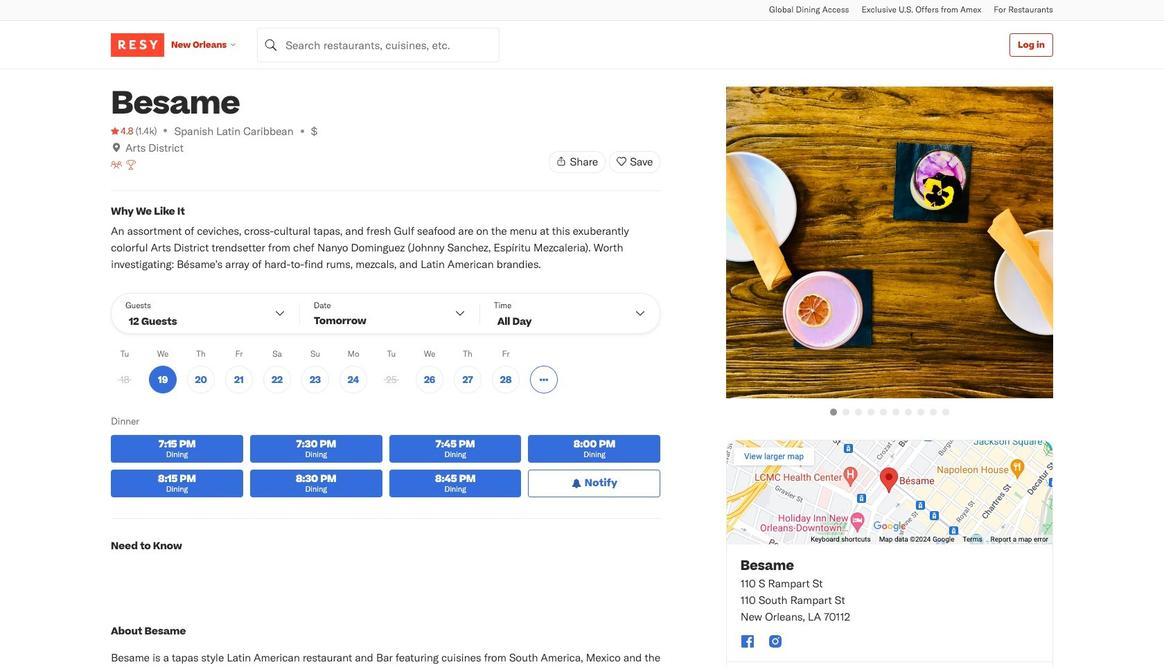 Task type: vqa. For each thing, say whether or not it's contained in the screenshot.
4.4 Out Of 5 Stars icon on the top left
no



Task type: locate. For each thing, give the bounding box(es) containing it.
4.8 out of 5 stars image
[[111, 124, 133, 138]]

None field
[[257, 27, 500, 62]]



Task type: describe. For each thing, give the bounding box(es) containing it.
Search restaurants, cuisines, etc. text field
[[257, 27, 500, 62]]



